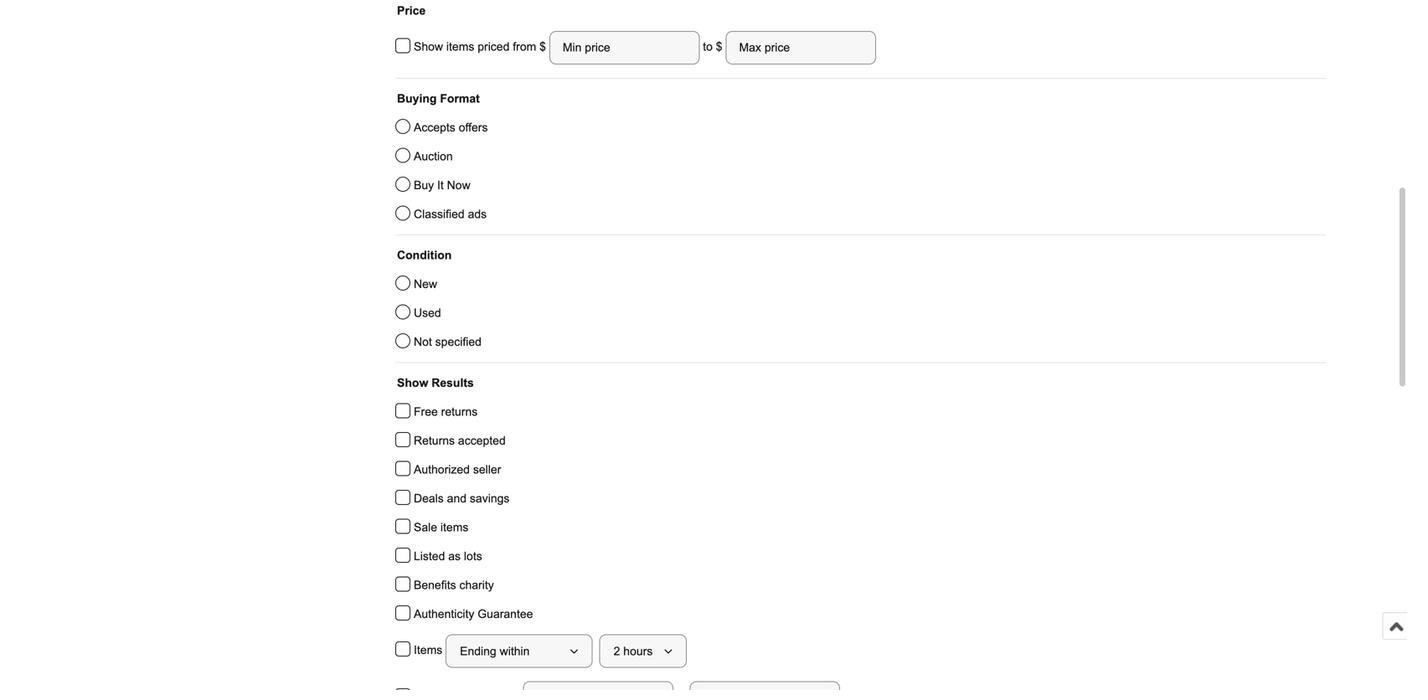 Task type: describe. For each thing, give the bounding box(es) containing it.
free
[[414, 406, 438, 419]]

show for show items priced from
[[414, 40, 443, 53]]

classified ads
[[414, 208, 487, 221]]

now
[[447, 179, 471, 192]]

from
[[513, 40, 537, 53]]

results
[[432, 377, 474, 390]]

show for show results
[[397, 377, 429, 390]]

buying format
[[397, 92, 480, 105]]

authorized seller
[[414, 463, 501, 476]]

accepts offers
[[414, 121, 488, 134]]

benefits
[[414, 579, 456, 592]]

used
[[414, 307, 441, 320]]

listed
[[414, 550, 445, 563]]

Enter minimum price range value, $ text field
[[550, 31, 700, 65]]

returns
[[441, 406, 478, 419]]

Enter maximum number of bids text field
[[690, 682, 841, 691]]

returns accepted
[[414, 435, 506, 448]]

to $
[[700, 40, 726, 53]]

not specified
[[414, 336, 482, 349]]

as
[[449, 550, 461, 563]]

Enter minimum number of bids text field
[[524, 682, 674, 691]]

Enter maximum price range value, $ text field
[[726, 31, 877, 65]]

items for show
[[447, 40, 475, 53]]

listed as lots
[[414, 550, 482, 563]]

charity
[[460, 579, 494, 592]]

authenticity guarantee
[[414, 608, 533, 621]]

authorized
[[414, 463, 470, 476]]

ads
[[468, 208, 487, 221]]

returns
[[414, 435, 455, 448]]

and
[[447, 492, 467, 505]]

it
[[437, 179, 444, 192]]

priced
[[478, 40, 510, 53]]

guarantee
[[478, 608, 533, 621]]



Task type: vqa. For each thing, say whether or not it's contained in the screenshot.
Listed as lots
yes



Task type: locate. For each thing, give the bounding box(es) containing it.
items left priced
[[447, 40, 475, 53]]

seller
[[473, 463, 501, 476]]

1 horizontal spatial $
[[716, 40, 723, 53]]

show items priced from
[[414, 40, 540, 53]]

sale
[[414, 521, 437, 534]]

free returns
[[414, 406, 478, 419]]

show results
[[397, 377, 474, 390]]

accepts
[[414, 121, 456, 134]]

savings
[[470, 492, 510, 505]]

classified
[[414, 208, 465, 221]]

0 horizontal spatial $
[[540, 40, 550, 53]]

auction
[[414, 150, 453, 163]]

show down price
[[414, 40, 443, 53]]

1 vertical spatial show
[[397, 377, 429, 390]]

items for sale
[[441, 521, 469, 534]]

condition
[[397, 249, 452, 262]]

show
[[414, 40, 443, 53], [397, 377, 429, 390]]

buy
[[414, 179, 434, 192]]

new
[[414, 278, 437, 291]]

$ right from
[[540, 40, 550, 53]]

benefits charity
[[414, 579, 494, 592]]

to
[[703, 40, 713, 53]]

2 $ from the left
[[716, 40, 723, 53]]

sale items
[[414, 521, 469, 534]]

items
[[447, 40, 475, 53], [441, 521, 469, 534]]

1 vertical spatial items
[[441, 521, 469, 534]]

0 vertical spatial show
[[414, 40, 443, 53]]

price
[[397, 4, 426, 17]]

buy it now
[[414, 179, 471, 192]]

specified
[[436, 336, 482, 349]]

$ right to
[[716, 40, 723, 53]]

lots
[[464, 550, 482, 563]]

items
[[414, 644, 446, 657]]

buying
[[397, 92, 437, 105]]

show up free
[[397, 377, 429, 390]]

offers
[[459, 121, 488, 134]]

items up "as"
[[441, 521, 469, 534]]

not
[[414, 336, 432, 349]]

$
[[540, 40, 550, 53], [716, 40, 723, 53]]

deals
[[414, 492, 444, 505]]

1 $ from the left
[[540, 40, 550, 53]]

format
[[440, 92, 480, 105]]

authenticity
[[414, 608, 475, 621]]

deals and savings
[[414, 492, 510, 505]]

0 vertical spatial items
[[447, 40, 475, 53]]

accepted
[[458, 435, 506, 448]]



